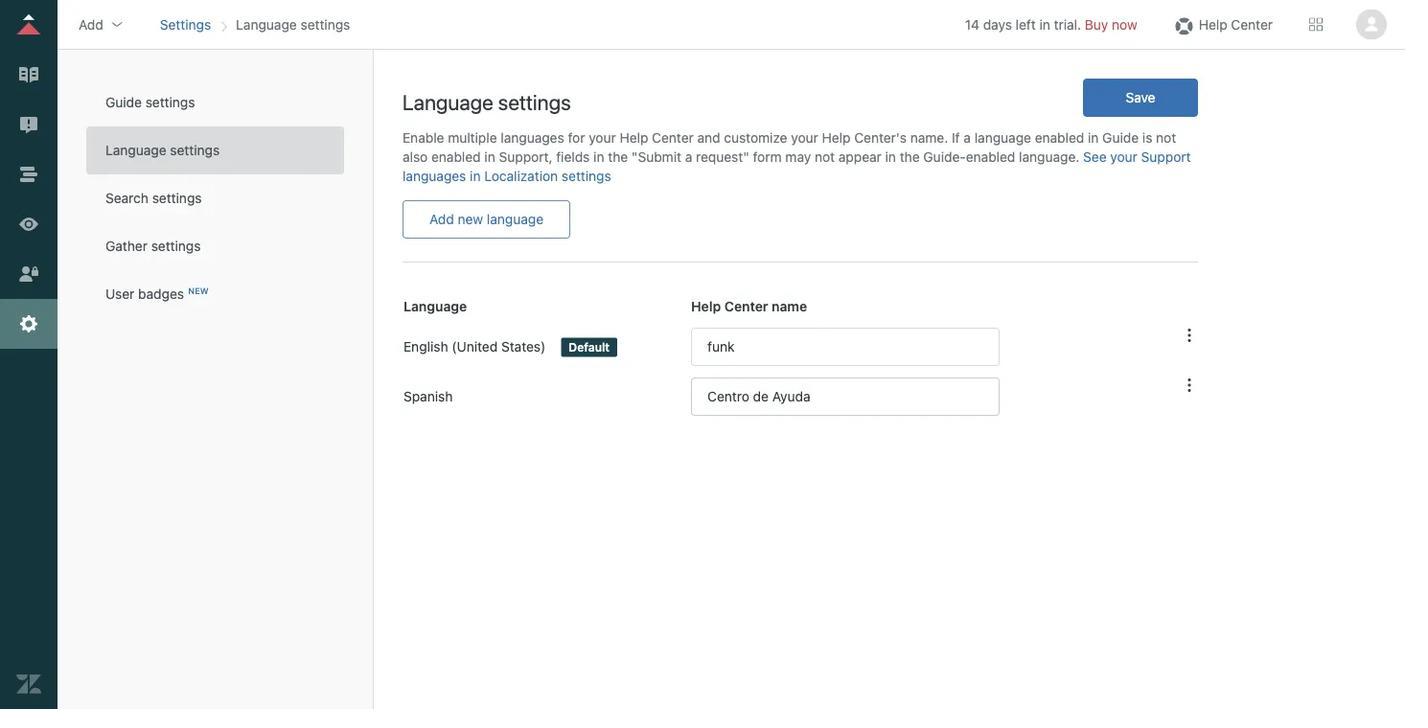 Task type: locate. For each thing, give the bounding box(es) containing it.
1 vertical spatial guide
[[1103, 130, 1139, 146]]

1 vertical spatial add
[[430, 211, 454, 227]]

1 the from the left
[[608, 149, 628, 165]]

guide settings link
[[86, 79, 344, 127]]

search
[[105, 190, 149, 206]]

enabled left the 'language.'
[[966, 149, 1016, 165]]

your inside see your support languages in localization settings
[[1111, 149, 1138, 165]]

not
[[1157, 130, 1177, 146], [815, 149, 835, 165]]

settings
[[301, 16, 350, 32], [498, 89, 571, 114], [145, 94, 195, 110], [170, 142, 220, 158], [562, 168, 612, 184], [152, 190, 202, 206], [151, 238, 201, 254]]

enabled down multiple
[[432, 149, 481, 165]]

help
[[1200, 16, 1228, 32], [620, 130, 649, 146], [822, 130, 851, 146], [692, 299, 721, 315]]

navigation containing settings
[[156, 10, 354, 39]]

0 vertical spatial language settings
[[236, 16, 350, 32]]

center left name
[[725, 299, 769, 315]]

new
[[188, 286, 209, 296]]

"submit
[[632, 149, 682, 165]]

your right see
[[1111, 149, 1138, 165]]

user badges new
[[105, 286, 209, 302]]

the left "submit
[[608, 149, 628, 165]]

0 vertical spatial languages
[[501, 130, 565, 146]]

0 horizontal spatial language settings
[[105, 142, 220, 158]]

navigation
[[156, 10, 354, 39]]

0 horizontal spatial center
[[652, 130, 694, 146]]

languages up support,
[[501, 130, 565, 146]]

0 vertical spatial add
[[79, 16, 103, 32]]

enabled up the 'language.'
[[1035, 130, 1085, 146]]

new
[[458, 211, 483, 227]]

guide down add dropdown button
[[105, 94, 142, 110]]

1 horizontal spatial languages
[[501, 130, 565, 146]]

language
[[236, 16, 297, 32], [403, 89, 494, 114], [105, 142, 166, 158], [404, 299, 467, 315]]

in
[[1040, 16, 1051, 32], [1089, 130, 1099, 146], [485, 149, 496, 165], [594, 149, 605, 165], [886, 149, 897, 165], [470, 168, 481, 184]]

settings
[[160, 16, 211, 32]]

None text field
[[692, 328, 1000, 366], [692, 378, 1000, 416], [692, 328, 1000, 366], [692, 378, 1000, 416]]

add left settings
[[79, 16, 103, 32]]

1 horizontal spatial a
[[964, 130, 971, 146]]

0 horizontal spatial language
[[487, 211, 544, 227]]

not right may
[[815, 149, 835, 165]]

0 horizontal spatial the
[[608, 149, 628, 165]]

in inside see your support languages in localization settings
[[470, 168, 481, 184]]

center up "submit
[[652, 130, 694, 146]]

language right if
[[975, 130, 1032, 146]]

0 horizontal spatial your
[[589, 130, 616, 146]]

arrange content image
[[16, 162, 41, 187]]

if
[[952, 130, 961, 146]]

languages
[[501, 130, 565, 146], [403, 168, 466, 184]]

1 vertical spatial language settings
[[403, 89, 571, 114]]

language right settings
[[236, 16, 297, 32]]

search settings
[[105, 190, 202, 206]]

1 vertical spatial language
[[487, 211, 544, 227]]

not right is on the right of page
[[1157, 130, 1177, 146]]

your up may
[[791, 130, 819, 146]]

add inside add new language button
[[430, 211, 454, 227]]

0 horizontal spatial add
[[79, 16, 103, 32]]

2 horizontal spatial center
[[1232, 16, 1274, 32]]

1 vertical spatial center
[[652, 130, 694, 146]]

add inside add dropdown button
[[79, 16, 103, 32]]

language down localization
[[487, 211, 544, 227]]

customize
[[724, 130, 788, 146]]

help up "submit
[[620, 130, 649, 146]]

help right the 'now'
[[1200, 16, 1228, 32]]

1 horizontal spatial your
[[791, 130, 819, 146]]

guide
[[105, 94, 142, 110], [1103, 130, 1139, 146]]

2 vertical spatial center
[[725, 299, 769, 315]]

language inside button
[[487, 211, 544, 227]]

gather
[[105, 238, 148, 254]]

badges
[[138, 286, 184, 302]]

1 horizontal spatial add
[[430, 211, 454, 227]]

the down name. at right top
[[900, 149, 920, 165]]

0 vertical spatial language
[[975, 130, 1032, 146]]

2 horizontal spatial your
[[1111, 149, 1138, 165]]

and
[[698, 130, 721, 146]]

1 horizontal spatial not
[[1157, 130, 1177, 146]]

a right if
[[964, 130, 971, 146]]

1 horizontal spatial the
[[900, 149, 920, 165]]

support,
[[499, 149, 553, 165]]

languages inside see your support languages in localization settings
[[403, 168, 466, 184]]

help center
[[1200, 16, 1274, 32]]

1 vertical spatial languages
[[403, 168, 466, 184]]

language settings
[[236, 16, 350, 32], [403, 89, 571, 114], [105, 142, 220, 158]]

0 horizontal spatial a
[[685, 149, 693, 165]]

1 vertical spatial not
[[815, 149, 835, 165]]

enabled
[[1035, 130, 1085, 146], [432, 149, 481, 165], [966, 149, 1016, 165]]

guide left is on the right of page
[[1103, 130, 1139, 146]]

center
[[1232, 16, 1274, 32], [652, 130, 694, 146], [725, 299, 769, 315]]

request"
[[696, 149, 750, 165]]

0 vertical spatial a
[[964, 130, 971, 146]]

your
[[589, 130, 616, 146], [791, 130, 819, 146], [1111, 149, 1138, 165]]

center inside button
[[1232, 16, 1274, 32]]

0 horizontal spatial enabled
[[432, 149, 481, 165]]

add left new
[[430, 211, 454, 227]]

a
[[964, 130, 971, 146], [685, 149, 693, 165]]

1 horizontal spatial center
[[725, 299, 769, 315]]

0 vertical spatial guide
[[105, 94, 142, 110]]

0 horizontal spatial languages
[[403, 168, 466, 184]]

search settings link
[[86, 175, 344, 222]]

1 vertical spatial a
[[685, 149, 693, 165]]

1 horizontal spatial language
[[975, 130, 1032, 146]]

also
[[403, 149, 428, 165]]

1 horizontal spatial guide
[[1103, 130, 1139, 146]]

center for help center
[[1232, 16, 1274, 32]]

see
[[1084, 149, 1107, 165]]

0 vertical spatial center
[[1232, 16, 1274, 32]]

customize design image
[[16, 212, 41, 237]]

languages down also
[[403, 168, 466, 184]]

guide inside enable multiple languages for your help center and customize your help center's name. if a language enabled in guide is not also enabled in support, fields in the "submit a request" form may not appear in the guide-enabled language.
[[1103, 130, 1139, 146]]

1 horizontal spatial language settings
[[236, 16, 350, 32]]

language
[[975, 130, 1032, 146], [487, 211, 544, 227]]

center left zendesk products icon on the top right of page
[[1232, 16, 1274, 32]]

add for add new language
[[430, 211, 454, 227]]

add
[[79, 16, 103, 32], [430, 211, 454, 227]]

0 horizontal spatial guide
[[105, 94, 142, 110]]

the
[[608, 149, 628, 165], [900, 149, 920, 165]]

a right "submit
[[685, 149, 693, 165]]

add new language
[[430, 211, 544, 227]]

your right for on the left top of the page
[[589, 130, 616, 146]]

left
[[1016, 16, 1037, 32]]



Task type: describe. For each thing, give the bounding box(es) containing it.
name
[[772, 299, 808, 315]]

guide inside "link"
[[105, 94, 142, 110]]

language up english
[[404, 299, 467, 315]]

guide-
[[924, 149, 966, 165]]

help left name
[[692, 299, 721, 315]]

language inside enable multiple languages for your help center and customize your help center's name. if a language enabled in guide is not also enabled in support, fields in the "submit a request" form may not appear in the guide-enabled language.
[[975, 130, 1032, 146]]

help inside button
[[1200, 16, 1228, 32]]

2 horizontal spatial language settings
[[403, 89, 571, 114]]

save button
[[1084, 79, 1199, 117]]

enable
[[403, 130, 444, 146]]

2 the from the left
[[900, 149, 920, 165]]

help center name
[[692, 299, 808, 315]]

now
[[1113, 16, 1138, 32]]

see your support languages in localization settings link
[[403, 149, 1192, 184]]

english (united states)
[[404, 339, 546, 355]]

appear
[[839, 149, 882, 165]]

moderate content image
[[16, 112, 41, 137]]

gather settings
[[105, 238, 201, 254]]

2 vertical spatial language settings
[[105, 142, 220, 158]]

gather settings link
[[86, 222, 344, 270]]

0 horizontal spatial not
[[815, 149, 835, 165]]

zendesk products image
[[1310, 18, 1323, 31]]

center for help center name
[[725, 299, 769, 315]]

settings inside see your support languages in localization settings
[[562, 168, 612, 184]]

user permissions image
[[16, 262, 41, 287]]

settings inside "link"
[[145, 94, 195, 110]]

for
[[568, 130, 585, 146]]

save
[[1126, 90, 1156, 105]]

see your support languages in localization settings
[[403, 149, 1192, 184]]

14 days left in trial. buy now
[[966, 16, 1138, 32]]

days
[[984, 16, 1013, 32]]

localization
[[485, 168, 558, 184]]

0 vertical spatial not
[[1157, 130, 1177, 146]]

add for add
[[79, 16, 103, 32]]

settings image
[[16, 312, 41, 337]]

manage articles image
[[16, 62, 41, 87]]

zendesk image
[[16, 672, 41, 697]]

guide settings
[[105, 94, 195, 110]]

settings link
[[160, 16, 211, 32]]

user
[[105, 286, 135, 302]]

center inside enable multiple languages for your help center and customize your help center's name. if a language enabled in guide is not also enabled in support, fields in the "submit a request" form may not appear in the guide-enabled language.
[[652, 130, 694, 146]]

add button
[[73, 10, 130, 39]]

language.
[[1020, 149, 1080, 165]]

english
[[404, 339, 448, 355]]

buy
[[1086, 16, 1109, 32]]

name.
[[911, 130, 949, 146]]

language up multiple
[[403, 89, 494, 114]]

support
[[1142, 149, 1192, 165]]

help up appear
[[822, 130, 851, 146]]

trial.
[[1055, 16, 1082, 32]]

states)
[[502, 339, 546, 355]]

form
[[753, 149, 782, 165]]

may
[[786, 149, 812, 165]]

enable multiple languages for your help center and customize your help center's name. if a language enabled in guide is not also enabled in support, fields in the "submit a request" form may not appear in the guide-enabled language.
[[403, 130, 1177, 165]]

help center button
[[1167, 10, 1279, 39]]

1 horizontal spatial enabled
[[966, 149, 1016, 165]]

add new language button
[[403, 200, 571, 239]]

center's
[[855, 130, 907, 146]]

languages inside enable multiple languages for your help center and customize your help center's name. if a language enabled in guide is not also enabled in support, fields in the "submit a request" form may not appear in the guide-enabled language.
[[501, 130, 565, 146]]

2 horizontal spatial enabled
[[1035, 130, 1085, 146]]

language up search
[[105, 142, 166, 158]]

multiple
[[448, 130, 497, 146]]

default
[[569, 341, 610, 354]]

is
[[1143, 130, 1153, 146]]

14
[[966, 16, 980, 32]]

language settings link
[[86, 127, 344, 175]]

spanish
[[404, 389, 453, 405]]

(united
[[452, 339, 498, 355]]

fields
[[557, 149, 590, 165]]



Task type: vqa. For each thing, say whether or not it's contained in the screenshot.
Settings image
yes



